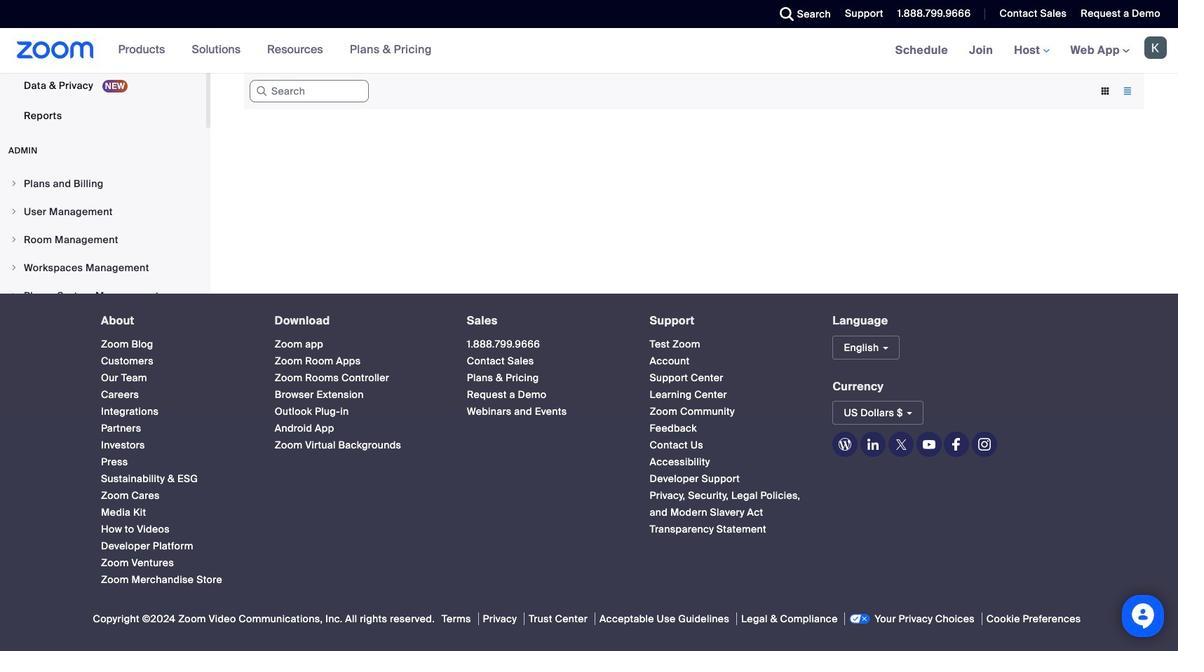 Task type: describe. For each thing, give the bounding box(es) containing it.
2 heading from the left
[[275, 315, 442, 327]]

list mode, selected image
[[1117, 85, 1139, 97]]

1 heading from the left
[[101, 315, 250, 327]]

right image for first menu item from the bottom
[[10, 292, 18, 300]]

4 menu item from the top
[[0, 255, 206, 281]]

2 menu item from the top
[[0, 198, 206, 225]]

1 menu item from the top
[[0, 170, 206, 197]]

profile picture image
[[1145, 36, 1167, 59]]

right image for 2nd menu item from the top of the 'admin menu' menu
[[10, 208, 18, 216]]

3 menu item from the top
[[0, 227, 206, 253]]

meetings navigation
[[885, 28, 1178, 74]]

Search text field
[[250, 80, 369, 103]]

5 menu item from the top
[[0, 283, 206, 309]]



Task type: vqa. For each thing, say whether or not it's contained in the screenshot.
fifth menu item from the bottom
yes



Task type: locate. For each thing, give the bounding box(es) containing it.
banner
[[0, 28, 1178, 74]]

2 right image from the top
[[10, 264, 18, 272]]

right image for fourth menu item
[[10, 264, 18, 272]]

right image
[[10, 208, 18, 216], [10, 264, 18, 272], [10, 292, 18, 300]]

3 heading from the left
[[467, 315, 625, 327]]

1 vertical spatial right image
[[10, 264, 18, 272]]

1 right image from the top
[[10, 208, 18, 216]]

1 right image from the top
[[10, 180, 18, 188]]

right image
[[10, 180, 18, 188], [10, 236, 18, 244]]

2 right image from the top
[[10, 236, 18, 244]]

0 vertical spatial right image
[[10, 180, 18, 188]]

menu item
[[0, 170, 206, 197], [0, 198, 206, 225], [0, 227, 206, 253], [0, 255, 206, 281], [0, 283, 206, 309]]

zoom logo image
[[17, 41, 94, 59]]

4 heading from the left
[[650, 315, 808, 327]]

grid mode, not selected image
[[1094, 85, 1117, 97]]

2 vertical spatial right image
[[10, 292, 18, 300]]

heading
[[101, 315, 250, 327], [275, 315, 442, 327], [467, 315, 625, 327], [650, 315, 808, 327]]

admin menu menu
[[0, 170, 206, 367]]

0 vertical spatial right image
[[10, 208, 18, 216]]

1 vertical spatial right image
[[10, 236, 18, 244]]

product information navigation
[[108, 28, 442, 73]]

3 right image from the top
[[10, 292, 18, 300]]

personal menu menu
[[0, 0, 206, 131]]



